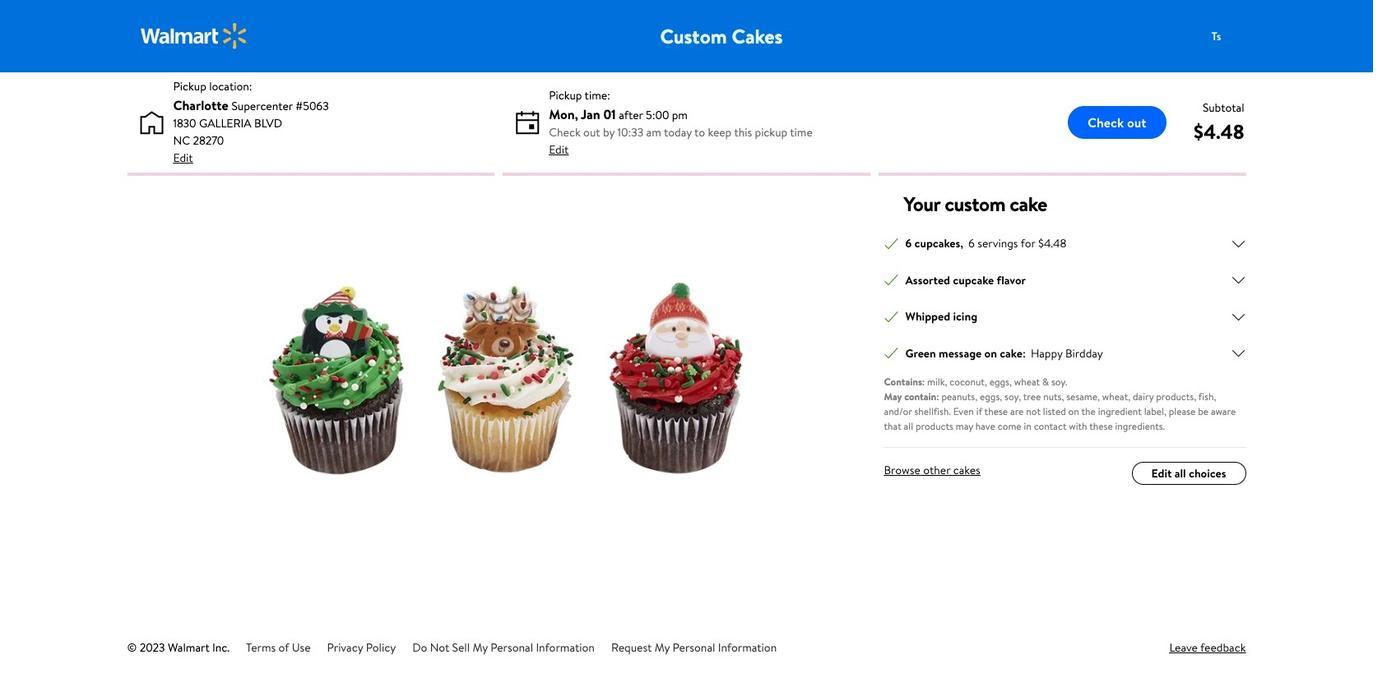 Task type: locate. For each thing, give the bounding box(es) containing it.
wheat,
[[1102, 390, 1131, 404]]

0 horizontal spatial my
[[473, 640, 488, 657]]

pickup up charlotte
[[173, 78, 206, 95]]

0 horizontal spatial pickup
[[173, 78, 206, 95]]

nc
[[173, 132, 190, 149]]

out inside button
[[1127, 114, 1146, 132]]

browse other cakes
[[884, 462, 980, 479]]

eggs, inside peanuts, eggs, soy, tree nuts, sesame, wheat, dairy products, fish, and/or shellfish. even if these are not listed on the ingredient label, please be aware that all products may have come in contact with these ingredients.
[[980, 390, 1002, 404]]

pickup location: charlotte supercenter # 5063 1830 galleria blvd nc 28270 edit
[[173, 78, 329, 166]]

1 vertical spatial on
[[1068, 405, 1079, 419]]

1 vertical spatial selected, click to change image
[[884, 310, 899, 325]]

pickup inside pickup location: charlotte supercenter # 5063 1830 galleria blvd nc 28270 edit
[[173, 78, 206, 95]]

0 vertical spatial $4.48
[[1194, 117, 1244, 145]]

contains: milk, coconut, eggs, wheat & soy.
[[884, 375, 1067, 389]]

my right sell
[[473, 640, 488, 657]]

check
[[1088, 114, 1124, 132], [549, 124, 581, 140]]

1 vertical spatial eggs,
[[980, 390, 1002, 404]]

1 horizontal spatial my
[[655, 640, 670, 657]]

all left choices
[[1175, 465, 1186, 482]]

personal right sell
[[491, 640, 533, 657]]

on right "message"
[[984, 345, 997, 362]]

1 horizontal spatial all
[[1175, 465, 1186, 482]]

green
[[905, 345, 936, 362]]

my right request
[[655, 640, 670, 657]]

1 horizontal spatial edit
[[549, 141, 569, 158]]

cupcake
[[953, 272, 994, 288]]

down arrow image inside assorted cupcake flavor link
[[1231, 273, 1246, 288]]

0 horizontal spatial personal
[[491, 640, 533, 657]]

servings
[[978, 235, 1018, 252]]

1 selected, click to change image from the top
[[884, 273, 899, 288]]

1 horizontal spatial pickup
[[549, 87, 582, 103]]

2 vertical spatial down arrow image
[[1231, 310, 1246, 325]]

edit inside pickup location: charlotte supercenter # 5063 1830 galleria blvd nc 28270 edit
[[173, 150, 193, 166]]

2 horizontal spatial edit
[[1151, 465, 1172, 482]]

back to walmart.com image
[[140, 23, 247, 49]]

$4.48
[[1194, 117, 1244, 145], [1038, 235, 1067, 252]]

subtotal
[[1203, 99, 1244, 116]]

6 left servings
[[968, 235, 975, 252]]

pickup for mon,
[[549, 87, 582, 103]]

© 2023 walmart inc.
[[127, 640, 230, 657]]

edit link
[[549, 141, 569, 158], [173, 150, 193, 167]]

products,
[[1156, 390, 1196, 404]]

these down "the"
[[1089, 420, 1113, 434]]

1 horizontal spatial information
[[718, 640, 777, 657]]

cake up wheat
[[1000, 345, 1023, 362]]

0 horizontal spatial 6
[[905, 235, 912, 252]]

selected, click to change image inside whipped icing "link"
[[884, 310, 899, 325]]

cakes
[[953, 462, 980, 479]]

edit left choices
[[1151, 465, 1172, 482]]

0 horizontal spatial edit
[[173, 150, 193, 166]]

10:33
[[617, 124, 644, 140]]

selected, click to change image left green
[[884, 346, 899, 361]]

2 selected, click to change image from the top
[[884, 310, 899, 325]]

1 horizontal spatial $4.48
[[1194, 117, 1244, 145]]

supercenter
[[232, 98, 293, 114]]

the
[[1081, 405, 1096, 419]]

my
[[473, 640, 488, 657], [655, 640, 670, 657]]

feedback
[[1200, 640, 1246, 657]]

custom
[[660, 22, 727, 50]]

1 horizontal spatial check
[[1088, 114, 1124, 132]]

1 vertical spatial cake
[[1000, 345, 1023, 362]]

edit down mon,
[[549, 141, 569, 158]]

use
[[292, 640, 311, 657]]

after
[[619, 107, 643, 123]]

may
[[884, 390, 902, 404]]

1 information from the left
[[536, 640, 595, 657]]

pickup inside pickup time: mon, jan 01 after 5:00 pm check out by 10:33 am today to keep this pickup time edit
[[549, 87, 582, 103]]

do not sell my personal information link
[[412, 640, 595, 657]]

6 cupcakes 6 servings for $4.48
[[905, 235, 1067, 252]]

2 vertical spatial selected, click to change image
[[884, 346, 899, 361]]

custom cakes
[[660, 22, 783, 50]]

tree
[[1023, 390, 1041, 404]]

0 horizontal spatial on
[[984, 345, 997, 362]]

selected, click to change image inside assorted cupcake flavor link
[[884, 273, 899, 288]]

aware
[[1211, 405, 1236, 419]]

0 vertical spatial selected, click to change image
[[884, 273, 899, 288]]

28270
[[193, 132, 224, 149]]

selected, click to change image left assorted
[[884, 273, 899, 288]]

cake up for
[[1010, 190, 1047, 218]]

0 horizontal spatial these
[[984, 405, 1008, 419]]

down arrow image
[[1231, 237, 1246, 251], [1231, 273, 1246, 288], [1231, 310, 1246, 325]]

edit all choices
[[1151, 465, 1226, 482]]

on left "the"
[[1068, 405, 1079, 419]]

leave feedback
[[1169, 640, 1246, 657]]

jan
[[581, 105, 600, 123]]

your
[[904, 190, 940, 218]]

edit down nc
[[173, 150, 193, 166]]

personal right request
[[673, 640, 715, 657]]

fish,
[[1199, 390, 1216, 404]]

eggs, up soy,
[[989, 375, 1012, 389]]

flavor
[[997, 272, 1026, 288]]

selected, click to change image
[[884, 273, 899, 288], [884, 310, 899, 325], [884, 346, 899, 361]]

icing
[[953, 309, 977, 325]]

walmart
[[168, 640, 210, 657]]

assorted cupcake flavor link
[[884, 272, 1246, 289]]

please
[[1169, 405, 1196, 419]]

edit all choices link
[[1132, 462, 1246, 485]]

1 vertical spatial all
[[1175, 465, 1186, 482]]

peanuts, eggs, soy, tree nuts, sesame, wheat, dairy products, fish, and/or shellfish. even if these are not listed on the ingredient label, please be aware that all products may have come in contact with these ingredients.
[[884, 390, 1236, 434]]

all inside edit all choices link
[[1175, 465, 1186, 482]]

on inside peanuts, eggs, soy, tree nuts, sesame, wheat, dairy products, fish, and/or shellfish. even if these are not listed on the ingredient label, please be aware that all products may have come in contact with these ingredients.
[[1068, 405, 1079, 419]]

3 selected, click to change image from the top
[[884, 346, 899, 361]]

edit link down mon,
[[549, 141, 569, 158]]

01
[[603, 105, 616, 123]]

whipped
[[905, 309, 950, 325]]

0 vertical spatial all
[[904, 420, 913, 434]]

sell
[[452, 640, 470, 657]]

choices
[[1189, 465, 1226, 482]]

1 down arrow image from the top
[[1231, 237, 1246, 251]]

$4.48 down subtotal
[[1194, 117, 1244, 145]]

1 personal from the left
[[491, 640, 533, 657]]

contains:
[[884, 375, 925, 389]]

pickup up mon,
[[549, 87, 582, 103]]

cake
[[1010, 190, 1047, 218], [1000, 345, 1023, 362]]

1 vertical spatial $4.48
[[1038, 235, 1067, 252]]

request
[[611, 640, 652, 657]]

these
[[984, 405, 1008, 419], [1089, 420, 1113, 434]]

1 vertical spatial down arrow image
[[1231, 273, 1246, 288]]

0 vertical spatial on
[[984, 345, 997, 362]]

1 horizontal spatial out
[[1127, 114, 1146, 132]]

on
[[984, 345, 997, 362], [1068, 405, 1079, 419]]

time
[[790, 124, 813, 140]]

wheat
[[1014, 375, 1040, 389]]

terms of use link
[[246, 640, 311, 657]]

soy,
[[1005, 390, 1021, 404]]

do not sell my personal information
[[412, 640, 595, 657]]

eggs,
[[989, 375, 1012, 389], [980, 390, 1002, 404]]

#
[[296, 98, 303, 114]]

other
[[923, 462, 950, 479]]

0 horizontal spatial out
[[583, 124, 600, 140]]

selected, click to change image
[[884, 237, 899, 251]]

0 vertical spatial down arrow image
[[1231, 237, 1246, 251]]

1 horizontal spatial on
[[1068, 405, 1079, 419]]

all right that
[[904, 420, 913, 434]]

1 horizontal spatial personal
[[673, 640, 715, 657]]

pickup
[[173, 78, 206, 95], [549, 87, 582, 103]]

3 down arrow image from the top
[[1231, 310, 1246, 325]]

pickup
[[755, 124, 787, 140]]

1 vertical spatial these
[[1089, 420, 1113, 434]]

and/or
[[884, 405, 912, 419]]

be
[[1198, 405, 1209, 419]]

edit inside edit all choices link
[[1151, 465, 1172, 482]]

1 horizontal spatial 6
[[968, 235, 975, 252]]

$4.48 right for
[[1038, 235, 1067, 252]]

these right if
[[984, 405, 1008, 419]]

for
[[1021, 235, 1035, 252]]

blvd
[[254, 115, 282, 132]]

that
[[884, 420, 901, 434]]

custom
[[945, 190, 1005, 218]]

0 horizontal spatial all
[[904, 420, 913, 434]]

cupcakes
[[914, 235, 960, 252]]

down arrow image inside whipped icing "link"
[[1231, 310, 1246, 325]]

5063
[[303, 98, 329, 114]]

0 horizontal spatial information
[[536, 640, 595, 657]]

down arrow image for assorted cupcake flavor
[[1231, 273, 1246, 288]]

eggs, up if
[[980, 390, 1002, 404]]

6
[[905, 235, 912, 252], [968, 235, 975, 252]]

may contain:
[[884, 390, 942, 404]]

all inside peanuts, eggs, soy, tree nuts, sesame, wheat, dairy products, fish, and/or shellfish. even if these are not listed on the ingredient label, please be aware that all products may have come in contact with these ingredients.
[[904, 420, 913, 434]]

0 horizontal spatial check
[[549, 124, 581, 140]]

2 down arrow image from the top
[[1231, 273, 1246, 288]]

leave feedback button
[[1169, 640, 1246, 657]]

edit link down nc
[[173, 150, 193, 167]]

0 vertical spatial these
[[984, 405, 1008, 419]]

personal
[[491, 640, 533, 657], [673, 640, 715, 657]]

6 right selected, click to change icon
[[905, 235, 912, 252]]

selected, click to change image left whipped
[[884, 310, 899, 325]]



Task type: describe. For each thing, give the bounding box(es) containing it.
galleria
[[199, 115, 251, 132]]

browse
[[884, 462, 921, 479]]

0 vertical spatial eggs,
[[989, 375, 1012, 389]]

pm
[[672, 107, 688, 123]]

not
[[430, 640, 449, 657]]

pickup time: mon, jan 01 after 5:00 pm check out by 10:33 am today to keep this pickup time edit
[[549, 87, 813, 158]]

to
[[694, 124, 705, 140]]

1830
[[173, 115, 196, 132]]

charlotte
[[173, 96, 228, 114]]

not
[[1026, 405, 1041, 419]]

©
[[127, 640, 137, 657]]

have
[[976, 420, 995, 434]]

your custom cake
[[904, 190, 1047, 218]]

ts
[[1211, 28, 1221, 44]]

check out button
[[1068, 106, 1166, 139]]

1 my from the left
[[473, 640, 488, 657]]

dairy
[[1133, 390, 1154, 404]]

with
[[1069, 420, 1087, 434]]

assorted cupcake flavor
[[905, 272, 1026, 288]]

policy
[[366, 640, 396, 657]]

selected, click to change image for assorted
[[884, 273, 899, 288]]

am
[[646, 124, 661, 140]]

1 horizontal spatial these
[[1089, 420, 1113, 434]]

check inside button
[[1088, 114, 1124, 132]]

2 information from the left
[[718, 640, 777, 657]]

do
[[412, 640, 427, 657]]

2 6 from the left
[[968, 235, 975, 252]]

browse other cakes button
[[884, 462, 980, 480]]

ingredient
[[1098, 405, 1142, 419]]

mon,
[[549, 105, 578, 123]]

products
[[916, 420, 953, 434]]

coconut,
[[950, 375, 987, 389]]

terms
[[246, 640, 276, 657]]

0 vertical spatial cake
[[1010, 190, 1047, 218]]

1 horizontal spatial edit link
[[549, 141, 569, 158]]

ts button
[[1200, 20, 1266, 53]]

shellfish.
[[914, 405, 951, 419]]

this
[[734, 124, 752, 140]]

check out
[[1088, 114, 1146, 132]]

contain:
[[904, 390, 939, 404]]

are
[[1010, 405, 1024, 419]]

if
[[976, 405, 982, 419]]

2 personal from the left
[[673, 640, 715, 657]]

time:
[[585, 87, 610, 103]]

request my personal information
[[611, 640, 777, 657]]

edit inside pickup time: mon, jan 01 after 5:00 pm check out by 10:33 am today to keep this pickup time edit
[[549, 141, 569, 158]]

in
[[1024, 420, 1031, 434]]

2 my from the left
[[655, 640, 670, 657]]

selected, click to change image for whipped
[[884, 310, 899, 325]]

out inside pickup time: mon, jan 01 after 5:00 pm check out by 10:33 am today to keep this pickup time edit
[[583, 124, 600, 140]]

label,
[[1144, 405, 1166, 419]]

listed
[[1043, 405, 1066, 419]]

today
[[664, 124, 692, 140]]

happy
[[1031, 345, 1063, 362]]

whipped icing
[[905, 309, 977, 325]]

contact
[[1034, 420, 1067, 434]]

1 6 from the left
[[905, 235, 912, 252]]

assorted
[[905, 272, 950, 288]]

down arrow image for whipped icing
[[1231, 310, 1246, 325]]

location:
[[209, 78, 252, 95]]

leave
[[1169, 640, 1198, 657]]

even
[[953, 405, 974, 419]]

nuts,
[[1043, 390, 1064, 404]]

0 horizontal spatial $4.48
[[1038, 235, 1067, 252]]

by
[[603, 124, 615, 140]]

check inside pickup time: mon, jan 01 after 5:00 pm check out by 10:33 am today to keep this pickup time edit
[[549, 124, 581, 140]]

privacy
[[327, 640, 363, 657]]

subtotal $4.48
[[1194, 99, 1244, 145]]

come
[[998, 420, 1022, 434]]

0 horizontal spatial edit link
[[173, 150, 193, 167]]

cakes
[[732, 22, 783, 50]]

keep
[[708, 124, 732, 140]]

&
[[1042, 375, 1049, 389]]

milk,
[[927, 375, 947, 389]]

down arrow image
[[1231, 346, 1246, 361]]

request my personal information link
[[611, 640, 777, 657]]

birdday
[[1065, 345, 1103, 362]]

whipped icing link
[[884, 309, 1246, 326]]

may
[[956, 420, 973, 434]]

pickup for charlotte
[[173, 78, 206, 95]]



Task type: vqa. For each thing, say whether or not it's contained in the screenshot.
Please
yes



